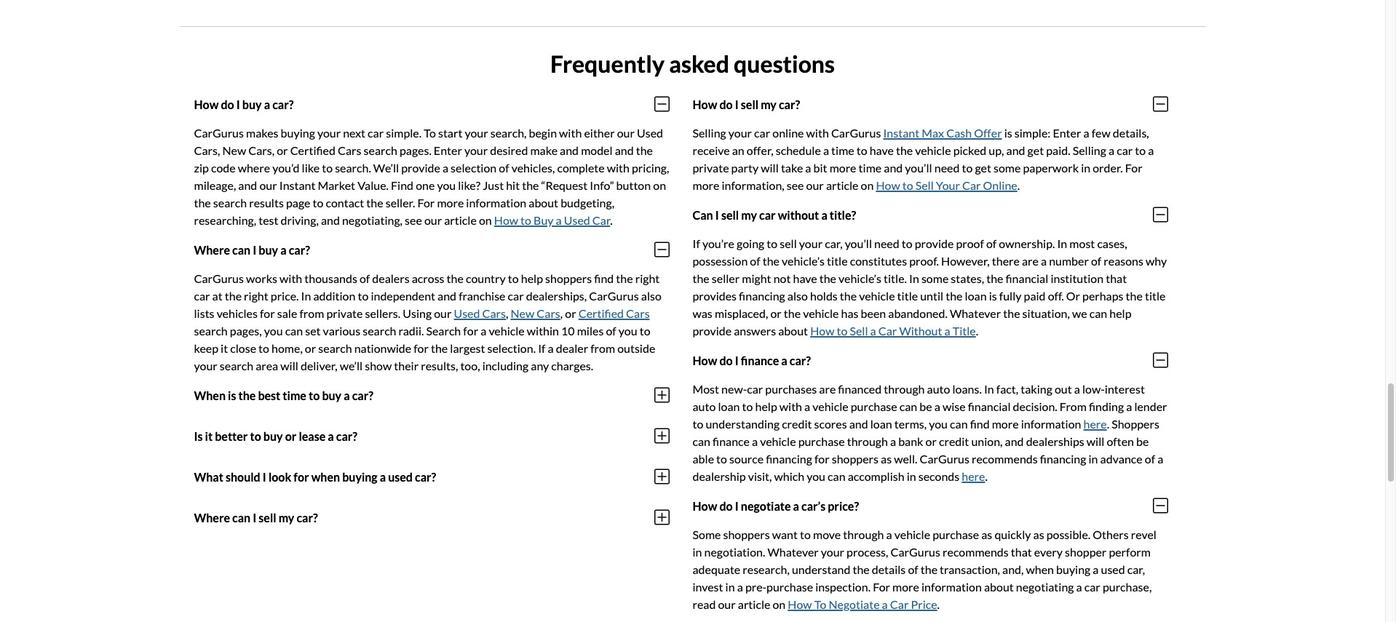 Task type: vqa. For each thing, say whether or not it's contained in the screenshot.
middle Used
yes



Task type: describe. For each thing, give the bounding box(es) containing it.
new cars link
[[511, 307, 560, 320]]

a up bit
[[823, 144, 829, 157]]

credit inside . shoppers can finance a vehicle purchase through a bank or credit union, and dealerships will often be able to source financing for shoppers as well. cargurus recommends financing in advance of a dealership visit, which you can accomplish in seconds
[[939, 435, 969, 449]]

in down adequate
[[725, 580, 735, 594]]

car left at
[[194, 289, 210, 303]]

we
[[1072, 307, 1087, 320]]

buying inside cargurus makes buying your next car simple. to start your search, begin with either our used cars, new cars, or certified cars search pages. enter your desired make and model and the zip code where you'd like to search. we'll provide a selection of vehicles, complete with pricing, mileage, and our instant market value. find one you like? just hit the "request info" button on the search results page to contact the seller. for more information about budgeting, researching, test driving, and negotiating, see our article on
[[281, 126, 315, 140]]

the up has
[[840, 289, 857, 303]]

here .
[[962, 470, 988, 484]]

0 horizontal spatial selling
[[693, 126, 726, 140]]

financial inside if you're going to sell your car, you'll need to provide proof of ownership. in most cases, possession of the vehicle's title constitutes proof. however, there are a number of reasons why the seller might not have the vehicle's title. in some states, the financial institution that provides financing also holds the vehicle title until the loan is fully paid off. or perhaps the title was misplaced, or the vehicle has been abandoned. whatever the situation, we can help provide answers about
[[1006, 272, 1048, 286]]

more inside cargurus makes buying your next car simple. to start your search, begin with either our used cars, new cars, or certified cars search pages. enter your desired make and model and the zip code where you'd like to search. we'll provide a selection of vehicles, complete with pricing, mileage, and our instant market value. find one you like? just hit the "request info" button on the search results page to contact the seller. for more information about budgeting, researching, test driving, and negotiating, see our article on
[[437, 196, 464, 210]]

and right up,
[[1006, 144, 1025, 157]]

instant max cash offer link
[[883, 126, 1002, 140]]

the down states,
[[946, 289, 963, 303]]

a down interest
[[1126, 400, 1132, 414]]

show
[[365, 359, 392, 373]]

addition
[[313, 289, 355, 303]]

the right the perhaps
[[1126, 289, 1143, 303]]

recommends inside some shoppers want to move through a vehicle purchase as quickly as possible. others revel in negotiation. whatever your process, cargurus recommends that every shopper perform adequate research, understand the details of the transaction, and, when buying a used car, invest in a pre-purchase inspection. for more information about negotiating a car purchase, read our article on
[[943, 545, 1009, 559]]

your inside if you're going to sell your car, you'll need to provide proof of ownership. in most cases, possession of the vehicle's title constitutes proof. however, there are a number of reasons why the seller might not have the vehicle's title. in some states, the financial institution that provides financing also holds the vehicle title until the loan is fully paid off. or perhaps the title was misplaced, or the vehicle has been abandoned. whatever the situation, we can help provide answers about
[[799, 237, 823, 251]]

can down should
[[232, 511, 251, 525]]

more up can
[[693, 179, 719, 192]]

sellers.
[[365, 307, 400, 320]]

to up sellers.
[[358, 289, 369, 303]]

seller
[[712, 272, 740, 286]]

lists
[[194, 307, 214, 320]]

and,
[[1002, 563, 1024, 577]]

negotiate
[[741, 499, 791, 513]]

a left bit
[[805, 161, 811, 175]]

the down value.
[[366, 196, 383, 210]]

2 horizontal spatial title
[[1145, 289, 1166, 303]]

for inside cargurus makes buying your next car simple. to start your search, begin with either our used cars, new cars, or certified cars search pages. enter your desired make and model and the zip code where you'd like to search. we'll provide a selection of vehicles, complete with pricing, mileage, and our instant market value. find one you like? just hit the "request info" button on the search results page to contact the seller. for more information about budgeting, researching, test driving, and negotiating, see our article on
[[417, 196, 435, 210]]

paid.
[[1046, 144, 1070, 157]]

seller.
[[386, 196, 415, 210]]

1 vertical spatial my
[[741, 208, 757, 222]]

cars up outside
[[626, 307, 650, 320]]

0 vertical spatial get
[[1027, 144, 1044, 157]]

frequently asked questions
[[550, 49, 835, 78]]

how do i negotiate a car's price? button
[[693, 486, 1168, 526]]

to up area
[[258, 342, 269, 355]]

0 horizontal spatial here link
[[962, 470, 985, 484]]

lender
[[1134, 400, 1167, 414]]

private inside is simple: enter a few details, receive an offer, schedule a time to have the vehicle picked up, and get paid. selling a car to a private party will take a bit more time and you'll need to get some paperwork in order. for more information, see our article on
[[693, 161, 729, 175]]

1 horizontal spatial to
[[814, 598, 826, 612]]

also inside if you're going to sell your car, you'll need to provide proof of ownership. in most cases, possession of the vehicle's title constitutes proof. however, there are a number of reasons why the seller might not have the vehicle's title. in some states, the financial institution that provides financing also holds the vehicle title until the loan is fully paid off. or perhaps the title was misplaced, or the vehicle has been abandoned. whatever the situation, we can help provide answers about
[[787, 289, 808, 303]]

cargurus up at
[[194, 272, 244, 286]]

to right country on the top of page
[[508, 272, 519, 286]]

for up largest
[[463, 324, 478, 338]]

how for how to buy a used car .
[[494, 213, 518, 227]]

or up 10
[[565, 307, 576, 320]]

where for where can i buy a car?
[[194, 243, 230, 257]]

the up not
[[763, 254, 780, 268]]

some inside if you're going to sell your car, you'll need to provide proof of ownership. in most cases, possession of the vehicle's title constitutes proof. however, there are a number of reasons why the seller might not have the vehicle's title. in some states, the financial institution that provides financing also holds the vehicle title until the loan is fully paid off. or perhaps the title was misplaced, or the vehicle has been abandoned. whatever the situation, we can help provide answers about
[[921, 272, 949, 286]]

how for how do i negotiate a car's price?
[[693, 499, 717, 513]]

with inside the cargurus works with thousands of dealers across the country to help shoppers find the right car at the right price. in addition to independent and franchise car dealerships, cargurus also lists vehicles for sale from private sellers. using our
[[280, 272, 302, 286]]

you're
[[702, 237, 734, 251]]

simple.
[[386, 126, 422, 140]]

to up outside
[[640, 324, 650, 338]]

best
[[258, 389, 280, 402]]

miles
[[577, 324, 604, 338]]

you inside cargurus makes buying your next car simple. to start your search, begin with either our used cars, new cars, or certified cars search pages. enter your desired make and model and the zip code where you'd like to search. we'll provide a selection of vehicles, complete with pricing, mileage, and our instant market value. find one you like? just hit the "request info" button on the search results page to contact the seller. for more information about budgeting, researching, test driving, and negotiating, see our article on
[[437, 179, 456, 192]]

schedule
[[776, 144, 821, 157]]

sell for your
[[915, 179, 934, 192]]

to inside cargurus makes buying your next car simple. to start your search, begin with either our used cars, new cars, or certified cars search pages. enter your desired make and model and the zip code where you'd like to search. we'll provide a selection of vehicles, complete with pricing, mileage, and our instant market value. find one you like? just hit the "request info" button on the search results page to contact the seller. for more information about budgeting, researching, test driving, and negotiating, see our article on
[[424, 126, 436, 140]]

new inside cargurus makes buying your next car simple. to start your search, begin with either our used cars, new cars, or certified cars search pages. enter your desired make and model and the zip code where you'd like to search. we'll provide a selection of vehicles, complete with pricing, mileage, and our instant market value. find one you like? just hit the "request info" button on the search results page to contact the seller. for more information about budgeting, researching, test driving, and negotiating, see our article on
[[222, 144, 246, 157]]

i right can
[[715, 208, 719, 222]]

a down been
[[870, 324, 876, 338]]

. shoppers can finance a vehicle purchase through a bank or credit union, and dealerships will often be able to source financing for shoppers as well. cargurus recommends financing in advance of a dealership visit, which you can accomplish in seconds
[[693, 417, 1163, 484]]

if inside if you're going to sell your car, you'll need to provide proof of ownership. in most cases, possession of the vehicle's title constitutes proof. however, there are a number of reasons why the seller might not have the vehicle's title. in some states, the financial institution that provides financing also holds the vehicle title until the loan is fully paid off. or perhaps the title was misplaced, or the vehicle has been abandoned. whatever the situation, we can help provide answers about
[[693, 237, 700, 251]]

largest
[[450, 342, 485, 355]]

article inside cargurus makes buying your next car simple. to start your search, begin with either our used cars, new cars, or certified cars search pages. enter your desired make and model and the zip code where you'd like to search. we'll provide a selection of vehicles, complete with pricing, mileage, and our instant market value. find one you like? just hit the "request info" button on the search results page to contact the seller. for more information about budgeting, researching, test driving, and negotiating, see our article on
[[444, 213, 477, 227]]

minus square image inside 'where can i buy a car?' dropdown button
[[654, 241, 669, 259]]

pages.
[[400, 144, 431, 157]]

the down mileage,
[[194, 196, 211, 210]]

their
[[394, 359, 419, 373]]

a right out
[[1074, 382, 1080, 396]]

new-
[[721, 382, 747, 396]]

car? inside is it better to buy or lease a car? dropdown button
[[336, 429, 357, 443]]

a right buy
[[556, 213, 562, 227]]

to up understanding
[[742, 400, 753, 414]]

thousands
[[304, 272, 357, 286]]

about inside cargurus makes buying your next car simple. to start your search, begin with either our used cars, new cars, or certified cars search pages. enter your desired make and model and the zip code where you'd like to search. we'll provide a selection of vehicles, complete with pricing, mileage, and our instant market value. find one you like? just hit the "request info" button on the search results page to contact the seller. for more information about budgeting, researching, test driving, and negotiating, see our article on
[[529, 196, 558, 210]]

search up the we'll
[[364, 144, 397, 157]]

sell up offer,
[[741, 97, 758, 111]]

your right the 'start'
[[465, 126, 488, 140]]

your inside some shoppers want to move through a vehicle purchase as quickly as possible. others revel in negotiation. whatever your process, cargurus recommends that every shopper perform adequate research, understand the details of the transaction, and, when buying a used car, invest in a pre-purchase inspection. for more information about negotiating a car purchase, read our article on
[[821, 545, 844, 559]]

read
[[693, 598, 716, 612]]

2 cars, from the left
[[248, 144, 274, 157]]

here for here
[[1083, 417, 1107, 431]]

for inside dropdown button
[[294, 470, 309, 484]]

cargurus up certified cars link
[[589, 289, 639, 303]]

how do i finance a car?
[[693, 354, 811, 367]]

radii.
[[399, 324, 424, 338]]

a inside if you're going to sell your car, you'll need to provide proof of ownership. in most cases, possession of the vehicle's title constitutes proof. however, there are a number of reasons why the seller might not have the vehicle's title. in some states, the financial institution that provides financing also holds the vehicle title until the loan is fully paid off. or perhaps the title was misplaced, or the vehicle has been abandoned. whatever the situation, we can help provide answers about
[[1041, 254, 1047, 268]]

0 horizontal spatial title
[[827, 254, 848, 268]]

buy down deliver,
[[322, 389, 341, 402]]

car up new cars link
[[508, 289, 524, 303]]

used inside cargurus makes buying your next car simple. to start your search, begin with either our used cars, new cars, or certified cars search pages. enter your desired make and model and the zip code where you'd like to search. we'll provide a selection of vehicles, complete with pricing, mileage, and our instant market value. find one you like? just hit the "request info" button on the search results page to contact the seller. for more information about budgeting, researching, test driving, and negotiating, see our article on
[[637, 126, 663, 140]]

going
[[737, 237, 764, 251]]

help inside if you're going to sell your car, you'll need to provide proof of ownership. in most cases, possession of the vehicle's title constitutes proof. however, there are a number of reasons why the seller might not have the vehicle's title. in some states, the financial institution that provides financing also holds the vehicle title until the loan is fully paid off. or perhaps the title was misplaced, or the vehicle has been abandoned. whatever the situation, we can help provide answers about
[[1109, 307, 1131, 320]]

10
[[561, 324, 575, 338]]

2 , from the left
[[560, 307, 563, 320]]

the up price
[[921, 563, 937, 577]]

about inside if you're going to sell your car, you'll need to provide proof of ownership. in most cases, possession of the vehicle's title constitutes proof. however, there are a number of reasons why the seller might not have the vehicle's title. in some states, the financial institution that provides financing also holds the vehicle title until the loan is fully paid off. or perhaps the title was misplaced, or the vehicle has been abandoned. whatever the situation, we can help provide answers about
[[778, 324, 808, 338]]

cargurus inside . shoppers can finance a vehicle purchase through a bank or credit union, and dealerships will often be able to source financing for shoppers as well. cargurus recommends financing in advance of a dealership visit, which you can accomplish in seconds
[[920, 452, 969, 466]]

constitutes
[[850, 254, 907, 268]]

of inside . shoppers can finance a vehicle purchase through a bank or credit union, and dealerships will often be able to source financing for shoppers as well. cargurus recommends financing in advance of a dealership visit, which you can accomplish in seconds
[[1145, 452, 1155, 466]]

our inside some shoppers want to move through a vehicle purchase as quickly as possible. others revel in negotiation. whatever your process, cargurus recommends that every shopper perform adequate research, understand the details of the transaction, and, when buying a used car, invest in a pre-purchase inspection. for more information about negotiating a car purchase, read our article on
[[718, 598, 736, 612]]

order.
[[1093, 161, 1123, 175]]

in inside is simple: enter a few details, receive an offer, schedule a time to have the vehicle picked up, and get paid. selling a car to a private party will take a bit more time and you'll need to get some paperwork in order. for more information, see our article on
[[1081, 161, 1090, 175]]

cargurus right 'online'
[[831, 126, 881, 140]]

to up can i sell my car without a title? dropdown button
[[902, 179, 913, 192]]

our up results
[[259, 179, 277, 192]]

search up keep
[[194, 324, 228, 338]]

of inside some shoppers want to move through a vehicle purchase as quickly as possible. others revel in negotiation. whatever your process, cargurus recommends that every shopper perform adequate research, understand the details of the transaction, and, when buying a used car, invest in a pre-purchase inspection. for more information about negotiating a car purchase, read our article on
[[908, 563, 918, 577]]

through inside some shoppers want to move through a vehicle purchase as quickly as possible. others revel in negotiation. whatever your process, cargurus recommends that every shopper perform adequate research, understand the details of the transaction, and, when buying a used car, invest in a pre-purchase inspection. for more information about negotiating a car purchase, read our article on
[[843, 528, 884, 542]]

certified cars link
[[578, 307, 650, 320]]

set
[[305, 324, 321, 338]]

or inside if you're going to sell your car, you'll need to provide proof of ownership. in most cases, possession of the vehicle's title constitutes proof. however, there are a number of reasons why the seller might not have the vehicle's title. in some states, the financial institution that provides financing also holds the vehicle title until the loan is fully paid off. or perhaps the title was misplaced, or the vehicle has been abandoned. whatever the situation, we can help provide answers about
[[770, 307, 782, 320]]

0 horizontal spatial auto
[[693, 400, 716, 414]]

scores
[[814, 417, 847, 431]]

car inside cargurus makes buying your next car simple. to start your search, begin with either our used cars, new cars, or certified cars search pages. enter your desired make and model and the zip code where you'd like to search. we'll provide a selection of vehicles, complete with pricing, mileage, and our instant market value. find one you like? just hit the "request info" button on the search results page to contact the seller. for more information about budgeting, researching, test driving, and negotiating, see our article on
[[368, 126, 384, 140]]

enter inside is simple: enter a few details, receive an offer, schedule a time to have the vehicle picked up, and get paid. selling a car to a private party will take a bit more time and you'll need to get some paperwork in order. for more information, see our article on
[[1053, 126, 1081, 140]]

sale
[[277, 307, 297, 320]]

for down radii.
[[414, 342, 429, 355]]

your
[[936, 179, 960, 192]]

help inside most new-car purchases are financed through auto loans. in fact, taking out a low-interest auto loan to help with a vehicle purchase can be a wise financial decision. from finding a lender to understanding credit scores and loan terms, you can find more information
[[755, 400, 777, 414]]

and inside most new-car purchases are financed through auto loans. in fact, taking out a low-interest auto loan to help with a vehicle purchase can be a wise financial decision. from finding a lender to understanding credit scores and loan terms, you can find more information
[[849, 417, 868, 431]]

a left wise
[[934, 400, 940, 414]]

a inside how do i buy a car? 'dropdown button'
[[264, 97, 270, 111]]

article inside is simple: enter a few details, receive an offer, schedule a time to have the vehicle picked up, and get paid. selling a car to a private party will take a bit more time and you'll need to get some paperwork in order. for more information, see our article on
[[826, 179, 858, 192]]

as inside . shoppers can finance a vehicle purchase through a bank or credit union, and dealerships will often be able to source financing for shoppers as well. cargurus recommends financing in advance of a dealership visit, which you can accomplish in seconds
[[881, 452, 892, 466]]

search up nationwide
[[363, 324, 396, 338]]

certified inside cargurus makes buying your next car simple. to start your search, begin with either our used cars, new cars, or certified cars search pages. enter your desired make and model and the zip code where you'd like to search. we'll provide a selection of vehicles, complete with pricing, mileage, and our instant market value. find one you like? just hit the "request info" button on the search results page to contact the seller. for more information about budgeting, researching, test driving, and negotiating, see our article on
[[290, 144, 336, 157]]

i for how do i finance a car?
[[735, 354, 739, 367]]

0 horizontal spatial get
[[975, 161, 991, 175]]

source
[[729, 452, 764, 466]]

our up 'where can i buy a car?' dropdown button
[[424, 213, 442, 227]]

and down "where"
[[238, 179, 257, 192]]

find inside the cargurus works with thousands of dealers across the country to help shoppers find the right car at the right price. in addition to independent and franchise car dealerships, cargurus also lists vehicles for sale from private sellers. using our
[[594, 272, 614, 286]]

to up 'able'
[[693, 417, 703, 431]]

results
[[249, 196, 284, 210]]

on down just
[[479, 213, 492, 227]]

few
[[1092, 126, 1111, 140]]

and down contact
[[321, 213, 340, 227]]

2 vertical spatial provide
[[693, 324, 732, 338]]

an
[[732, 144, 744, 157]]

is simple: enter a few details, receive an offer, schedule a time to have the vehicle picked up, and get paid. selling a car to a private party will take a bit more time and you'll need to get some paperwork in order. for more information, see our article on
[[693, 126, 1154, 192]]

how for how do i sell my car?
[[693, 97, 717, 111]]

begin
[[529, 126, 557, 140]]

negotiating
[[1016, 580, 1074, 594]]

take
[[781, 161, 803, 175]]

0 vertical spatial auto
[[927, 382, 950, 396]]

can down researching,
[[232, 243, 251, 257]]

a down the shopper
[[1093, 563, 1099, 577]]

do for negotiate
[[719, 499, 733, 513]]

car inside some shoppers want to move through a vehicle purchase as quickly as possible. others revel in negotiation. whatever your process, cargurus recommends that every shopper perform adequate research, understand the details of the transaction, and, when buying a used car, invest in a pre-purchase inspection. for more information about negotiating a car purchase, read our article on
[[1084, 580, 1100, 594]]

been
[[861, 307, 886, 320]]

dealerships
[[1026, 435, 1084, 449]]

minus square image for is simple: enter a few details, receive an offer, schedule a time to have the vehicle picked up, and get paid. selling a car to a private party will take a bit more time and you'll need to get some paperwork in order. for more information, see our article on
[[1153, 96, 1168, 113]]

the down the there
[[986, 272, 1003, 286]]

where can i buy a car?
[[194, 243, 310, 257]]

1 horizontal spatial used
[[564, 213, 590, 227]]

or inside dropdown button
[[285, 429, 296, 443]]

states,
[[951, 272, 984, 286]]

vehicle inside some shoppers want to move through a vehicle purchase as quickly as possible. others revel in negotiation. whatever your process, cargurus recommends that every shopper perform adequate research, understand the details of the transaction, and, when buying a used car, invest in a pre-purchase inspection. for more information about negotiating a car purchase, read our article on
[[894, 528, 930, 542]]

your left next at the left of the page
[[317, 126, 341, 140]]

wise
[[943, 400, 966, 414]]

how do i sell my car? button
[[693, 84, 1168, 125]]

sell down look
[[259, 511, 276, 525]]

a down used cars link
[[481, 324, 486, 338]]

car for how to sell your car online .
[[962, 179, 981, 192]]

1 vertical spatial loan
[[718, 400, 740, 414]]

cargurus makes buying your next car simple. to start your search, begin with either our used cars, new cars, or certified cars search pages. enter your desired make and model and the zip code where you'd like to search. we'll provide a selection of vehicles, complete with pricing, mileage, and our instant market value. find one you like? just hit the "request info" button on the search results page to contact the seller. for more information about budgeting, researching, test driving, and negotiating, see our article on
[[194, 126, 669, 227]]

to right 'page' on the top of the page
[[313, 196, 323, 210]]

is it better to buy or lease a car? button
[[194, 416, 669, 457]]

you up the home,
[[264, 324, 283, 338]]

you up outside
[[619, 324, 637, 338]]

the right across
[[447, 272, 464, 286]]

the down not
[[784, 307, 801, 320]]

mileage,
[[194, 179, 236, 192]]

of right proof
[[986, 237, 997, 251]]

1 horizontal spatial vehicle's
[[838, 272, 881, 286]]

minus square image for cargurus makes buying your next car simple. to start your search, begin with either our used cars, new cars, or certified cars search pages. enter your desired make and model and the zip code where you'd like to search. we'll provide a selection of vehicles, complete with pricing, mileage, and our instant market value. find one you like? just hit the "request info" button on the search results page to contact the seller. for more information about budgeting, researching, test driving, and negotiating, see our article on
[[654, 96, 669, 113]]

answers
[[734, 324, 776, 338]]

inspection.
[[815, 580, 871, 594]]

vehicle down holds
[[803, 307, 839, 320]]

to down picked
[[962, 161, 973, 175]]

driving,
[[281, 213, 319, 227]]

2 horizontal spatial time
[[859, 161, 882, 175]]

a right advance in the right of the page
[[1157, 452, 1163, 466]]

party
[[731, 161, 759, 175]]

a inside what should i look for when buying a used car? dropdown button
[[380, 470, 386, 484]]

need inside if you're going to sell your car, you'll need to provide proof of ownership. in most cases, possession of the vehicle's title constitutes proof. however, there are a number of reasons why the seller might not have the vehicle's title. in some states, the financial institution that provides financing also holds the vehicle title until the loan is fully paid off. or perhaps the title was misplaced, or the vehicle has been abandoned. whatever the situation, we can help provide answers about
[[874, 237, 899, 251]]

test
[[259, 213, 278, 227]]

provide inside cargurus makes buying your next car simple. to start your search, begin with either our used cars, new cars, or certified cars search pages. enter your desired make and model and the zip code where you'd like to search. we'll provide a selection of vehicles, complete with pricing, mileage, and our instant market value. find one you like? just hit the "request info" button on the search results page to contact the seller. for more information about budgeting, researching, test driving, and negotiating, see our article on
[[401, 161, 440, 175]]

buy inside dropdown button
[[263, 429, 283, 443]]

do for buy
[[221, 97, 234, 111]]

0 horizontal spatial right
[[244, 289, 268, 303]]

can up 'able'
[[693, 435, 710, 449]]

with inside most new-car purchases are financed through auto loans. in fact, taking out a low-interest auto loan to help with a vehicle purchase can be a wise financial decision. from finding a lender to understanding credit scores and loan terms, you can find more information
[[779, 400, 802, 414]]

a left the few
[[1083, 126, 1089, 140]]

for inside some shoppers want to move through a vehicle purchase as quickly as possible. others revel in negotiation. whatever your process, cargurus recommends that every shopper perform adequate research, understand the details of the transaction, and, when buying a used car, invest in a pre-purchase inspection. for more information about negotiating a car purchase, read our article on
[[873, 580, 890, 594]]

car down budgeting,
[[592, 213, 610, 227]]

more right bit
[[829, 161, 856, 175]]

can down wise
[[950, 417, 968, 431]]

used inside some shoppers want to move through a vehicle purchase as quickly as possible. others revel in negotiation. whatever your process, cargurus recommends that every shopper perform adequate research, understand the details of the transaction, and, when buying a used car, invest in a pre-purchase inspection. for more information about negotiating a car purchase, read our article on
[[1101, 563, 1125, 577]]

most
[[693, 382, 719, 396]]

works
[[246, 272, 277, 286]]

how do i negotiate a car's price?
[[693, 499, 859, 513]]

search,
[[490, 126, 527, 140]]

search down various
[[318, 342, 352, 355]]

can i sell my car without a title?
[[693, 208, 856, 222]]

private inside the cargurus works with thousands of dealers across the country to help shoppers find the right car at the right price. in addition to independent and franchise car dealerships, cargurus also lists vehicles for sale from private sellers. using our
[[326, 307, 363, 320]]

about inside some shoppers want to move through a vehicle purchase as quickly as possible. others revel in negotiation. whatever your process, cargurus recommends that every shopper perform adequate research, understand the details of the transaction, and, when buying a used car, invest in a pre-purchase inspection. for more information about negotiating a car purchase, read our article on
[[984, 580, 1014, 594]]

to down details,
[[1135, 144, 1146, 157]]

2 vertical spatial loan
[[870, 417, 892, 431]]

when is the best time to buy a car? button
[[194, 375, 669, 416]]

to down selling your car online with cargurus instant max cash offer
[[856, 144, 867, 157]]

bit
[[813, 161, 827, 175]]

you inside . shoppers can finance a vehicle purchase through a bank or credit union, and dealerships will often be able to source financing for shoppers as well. cargurus recommends financing in advance of a dealership visit, which you can accomplish in seconds
[[807, 470, 825, 484]]

to right 'going'
[[767, 237, 777, 251]]

my for where can i sell my car?
[[279, 511, 294, 525]]

hit
[[506, 179, 520, 192]]

with up schedule
[[806, 126, 829, 140]]

financing inside if you're going to sell your car, you'll need to provide proof of ownership. in most cases, possession of the vehicle's title constitutes proof. however, there are a number of reasons why the seller might not have the vehicle's title. in some states, the financial institution that provides financing also holds the vehicle title until the loan is fully paid off. or perhaps the title was misplaced, or the vehicle has been abandoned. whatever the situation, we can help provide answers about
[[739, 289, 785, 303]]

and up complete
[[560, 144, 579, 157]]

a down details,
[[1148, 144, 1154, 157]]

financing down 'dealerships'
[[1040, 452, 1086, 466]]

a left "title"
[[944, 324, 950, 338]]

some inside is simple: enter a few details, receive an offer, schedule a time to have the vehicle picked up, and get paid. selling a car to a private party will take a bit more time and you'll need to get some paperwork in order. for more information, see our article on
[[994, 161, 1021, 175]]

how for how to sell a car without a title .
[[810, 324, 834, 338]]

adequate
[[693, 563, 740, 577]]

well.
[[894, 452, 917, 466]]

the up certified cars link
[[616, 272, 633, 286]]

how for how do i buy a car?
[[194, 97, 219, 111]]

a up order.
[[1109, 144, 1114, 157]]

has
[[841, 307, 859, 320]]

keep
[[194, 342, 218, 355]]

can inside 'used cars , new cars , or certified cars search pages, you can set various search radii. search for a vehicle within 10 miles of you to keep it close to home, or search nationwide for the largest selection. if a dealer from outside your search area will deliver, we'll show their results, too, including any charges.'
[[285, 324, 303, 338]]

however,
[[941, 254, 990, 268]]

vehicle up been
[[859, 289, 895, 303]]

car inside dropdown button
[[759, 208, 776, 222]]

the down process,
[[853, 563, 870, 577]]

a right negotiate
[[882, 598, 888, 612]]

information inside most new-car purchases are financed through auto loans. in fact, taking out a low-interest auto loan to help with a vehicle purchase can be a wise financial decision. from finding a lender to understanding credit scores and loan terms, you can find more information
[[1021, 417, 1081, 431]]

1 horizontal spatial right
[[635, 272, 660, 286]]

2 horizontal spatial as
[[1033, 528, 1044, 542]]

of up might
[[750, 254, 760, 268]]

vehicle inside most new-car purchases are financed through auto loans. in fact, taking out a low-interest auto loan to help with a vehicle purchase can be a wise financial decision. from finding a lender to understanding credit scores and loan terms, you can find more information
[[813, 400, 848, 414]]

possible.
[[1046, 528, 1090, 542]]

budgeting,
[[561, 196, 614, 210]]

some
[[693, 528, 721, 542]]

a left 'bank'
[[890, 435, 896, 449]]

the inside 'used cars , new cars , or certified cars search pages, you can set various search radii. search for a vehicle within 10 miles of you to keep it close to home, or search nationwide for the largest selection. if a dealer from outside your search area will deliver, we'll show their results, too, including any charges.'
[[431, 342, 448, 355]]

some shoppers want to move through a vehicle purchase as quickly as possible. others revel in negotiation. whatever your process, cargurus recommends that every shopper perform adequate research, understand the details of the transaction, and, when buying a used car, invest in a pre-purchase inspection. for more information about negotiating a car purchase, read our article on
[[693, 528, 1156, 612]]

on inside is simple: enter a few details, receive an offer, schedule a time to have the vehicle picked up, and get paid. selling a car to a private party will take a bit more time and you'll need to get some paperwork in order. for more information, see our article on
[[861, 179, 874, 192]]

certified inside 'used cars , new cars , or certified cars search pages, you can set various search radii. search for a vehicle within 10 miles of you to keep it close to home, or search nationwide for the largest selection. if a dealer from outside your search area will deliver, we'll show their results, too, including any charges.'
[[578, 307, 624, 320]]

how do i sell my car?
[[693, 97, 800, 111]]

or down set
[[305, 342, 316, 355]]

the right hit
[[522, 179, 539, 192]]

recommends inside . shoppers can finance a vehicle purchase through a bank or credit union, and dealerships will often be able to source financing for shoppers as well. cargurus recommends financing in advance of a dealership visit, which you can accomplish in seconds
[[972, 452, 1038, 466]]

you'd
[[272, 161, 300, 175]]

up,
[[989, 144, 1004, 157]]

when inside dropdown button
[[311, 470, 340, 484]]

deliver,
[[301, 359, 337, 373]]

is inside is simple: enter a few details, receive an offer, schedule a time to have the vehicle picked up, and get paid. selling a car to a private party will take a bit more time and you'll need to get some paperwork in order. for more information, see our article on
[[1004, 126, 1012, 140]]

in left advance in the right of the page
[[1089, 452, 1098, 466]]

credit inside most new-car purchases are financed through auto loans. in fact, taking out a low-interest auto loan to help with a vehicle purchase can be a wise financial decision. from finding a lender to understanding credit scores and loan terms, you can find more information
[[782, 417, 812, 431]]

the up pricing,
[[636, 144, 653, 157]]

where for where can i sell my car?
[[194, 511, 230, 525]]

will inside . shoppers can finance a vehicle purchase through a bank or credit union, and dealerships will often be able to source financing for shoppers as well. cargurus recommends financing in advance of a dealership visit, which you can accomplish in seconds
[[1087, 435, 1104, 449]]

your inside 'used cars , new cars , or certified cars search pages, you can set various search radii. search for a vehicle within 10 miles of you to keep it close to home, or search nationwide for the largest selection. if a dealer from outside your search area will deliver, we'll show their results, too, including any charges.'
[[194, 359, 217, 373]]

the up 'provides'
[[693, 272, 709, 286]]

institution
[[1051, 272, 1104, 286]]

whatever inside if you're going to sell your car, you'll need to provide proof of ownership. in most cases, possession of the vehicle's title constitutes proof. however, there are a number of reasons why the seller might not have the vehicle's title. in some states, the financial institution that provides financing also holds the vehicle title until the loan is fully paid off. or perhaps the title was misplaced, or the vehicle has been abandoned. whatever the situation, we can help provide answers about
[[950, 307, 1001, 320]]

cash
[[946, 126, 972, 140]]

new inside 'used cars , new cars , or certified cars search pages, you can set various search radii. search for a vehicle within 10 miles of you to keep it close to home, or search nationwide for the largest selection. if a dealer from outside your search area will deliver, we'll show their results, too, including any charges.'
[[511, 307, 534, 320]]

search up researching,
[[213, 196, 247, 210]]

the down fully
[[1003, 307, 1020, 320]]

car up offer,
[[754, 126, 770, 140]]

how to sell a car without a title .
[[810, 324, 978, 338]]

like?
[[458, 179, 480, 192]]

cars down franchise
[[482, 307, 506, 320]]

model
[[581, 144, 613, 157]]

see inside is simple: enter a few details, receive an offer, schedule a time to have the vehicle picked up, and get paid. selling a car to a private party will take a bit more time and you'll need to get some paperwork in order. for more information, see our article on
[[787, 179, 804, 192]]

any
[[531, 359, 549, 373]]

do for finance
[[719, 354, 733, 367]]

offer
[[974, 126, 1002, 140]]

used inside dropdown button
[[388, 470, 413, 484]]

i for how do i sell my car?
[[735, 97, 739, 111]]



Task type: locate. For each thing, give the bounding box(es) containing it.
1 cars, from the left
[[194, 144, 220, 157]]

purchase,
[[1103, 580, 1152, 594]]

used
[[637, 126, 663, 140], [564, 213, 590, 227], [454, 307, 480, 320]]

the up holds
[[819, 272, 836, 286]]

help up dealerships, in the top left of the page
[[521, 272, 543, 286]]

1 horizontal spatial from
[[590, 342, 615, 355]]

a up source
[[752, 435, 758, 449]]

minus square image
[[654, 96, 669, 113], [1153, 206, 1168, 224], [1153, 497, 1168, 515]]

0 horizontal spatial it
[[205, 429, 213, 443]]

have inside is simple: enter a few details, receive an offer, schedule a time to have the vehicle picked up, and get paid. selling a car to a private party will take a bit more time and you'll need to get some paperwork in order. for more information, see our article on
[[870, 144, 894, 157]]

selling your car online with cargurus instant max cash offer
[[693, 126, 1002, 140]]

whatever inside some shoppers want to move through a vehicle purchase as quickly as possible. others revel in negotiation. whatever your process, cargurus recommends that every shopper perform adequate research, understand the details of the transaction, and, when buying a used car, invest in a pre-purchase inspection. for more information about negotiating a car purchase, read our article on
[[767, 545, 819, 559]]

and inside the cargurus works with thousands of dealers across the country to help shoppers find the right car at the right price. in addition to independent and franchise car dealerships, cargurus also lists vehicles for sale from private sellers. using our
[[438, 289, 456, 303]]

0 vertical spatial sell
[[915, 179, 934, 192]]

cars up search.
[[338, 144, 361, 157]]

car, inside if you're going to sell your car, you'll need to provide proof of ownership. in most cases, possession of the vehicle's title constitutes proof. however, there are a number of reasons why the seller might not have the vehicle's title. in some states, the financial institution that provides financing also holds the vehicle title until the loan is fully paid off. or perhaps the title was misplaced, or the vehicle has been abandoned. whatever the situation, we can help provide answers about
[[825, 237, 843, 251]]

through
[[884, 382, 925, 396], [847, 435, 888, 449], [843, 528, 884, 542]]

cargurus works with thousands of dealers across the country to help shoppers find the right car at the right price. in addition to independent and franchise car dealerships, cargurus also lists vehicles for sale from private sellers. using our
[[194, 272, 662, 320]]

outside
[[617, 342, 655, 355]]

1 vertical spatial credit
[[939, 435, 969, 449]]

start
[[438, 126, 462, 140]]

2 vertical spatial about
[[984, 580, 1014, 594]]

0 horizontal spatial if
[[538, 342, 545, 355]]

plus square image for buying
[[654, 468, 669, 486]]

sell right can
[[721, 208, 739, 222]]

process,
[[847, 545, 888, 559]]

also up certified cars link
[[641, 289, 662, 303]]

car right your
[[962, 179, 981, 192]]

article down like?
[[444, 213, 477, 227]]

0 horizontal spatial private
[[326, 307, 363, 320]]

when inside some shoppers want to move through a vehicle purchase as quickly as possible. others revel in negotiation. whatever your process, cargurus recommends that every shopper perform adequate research, understand the details of the transaction, and, when buying a used car, invest in a pre-purchase inspection. for more information about negotiating a car purchase, read our article on
[[1026, 563, 1054, 577]]

1 vertical spatial shoppers
[[832, 452, 878, 466]]

transaction,
[[940, 563, 1000, 577]]

off.
[[1048, 289, 1064, 303]]

vehicle inside is simple: enter a few details, receive an offer, schedule a time to have the vehicle picked up, and get paid. selling a car to a private party will take a bit more time and you'll need to get some paperwork in order. for more information, see our article on
[[915, 144, 951, 157]]

our inside is simple: enter a few details, receive an offer, schedule a time to have the vehicle picked up, and get paid. selling a car to a private party will take a bit more time and you'll need to get some paperwork in order. for more information, see our article on
[[806, 179, 824, 192]]

minus square image inside how do i buy a car? 'dropdown button'
[[654, 96, 669, 113]]

whatever
[[950, 307, 1001, 320], [767, 545, 819, 559]]

1 vertical spatial some
[[921, 272, 949, 286]]

0 horizontal spatial as
[[881, 452, 892, 466]]

and
[[560, 144, 579, 157], [615, 144, 634, 157], [1006, 144, 1025, 157], [884, 161, 903, 175], [238, 179, 257, 192], [321, 213, 340, 227], [438, 289, 456, 303], [849, 417, 868, 431], [1005, 435, 1024, 449]]

1 where from the top
[[194, 243, 230, 257]]

vehicle up scores
[[813, 400, 848, 414]]

need up constitutes
[[874, 237, 899, 251]]

about down and,
[[984, 580, 1014, 594]]

see down seller.
[[405, 213, 422, 227]]

find
[[391, 179, 413, 192]]

within
[[527, 324, 559, 338]]

more inside most new-car purchases are financed through auto loans. in fact, taking out a low-interest auto loan to help with a vehicle purchase can be a wise financial decision. from finding a lender to understanding credit scores and loan terms, you can find more information
[[992, 417, 1019, 431]]

help down the perhaps
[[1109, 307, 1131, 320]]

a left title?
[[821, 208, 827, 222]]

across
[[412, 272, 444, 286]]

find
[[594, 272, 614, 286], [970, 417, 990, 431]]

i inside 'dropdown button'
[[236, 97, 240, 111]]

sell inside if you're going to sell your car, you'll need to provide proof of ownership. in most cases, possession of the vehicle's title constitutes proof. however, there are a number of reasons why the seller might not have the vehicle's title. in some states, the financial institution that provides financing also holds the vehicle title until the loan is fully paid off. or perhaps the title was misplaced, or the vehicle has been abandoned. whatever the situation, we can help provide answers about
[[780, 237, 797, 251]]

low-
[[1082, 382, 1105, 396]]

cars,
[[194, 144, 220, 157], [248, 144, 274, 157]]

to up proof.
[[902, 237, 912, 251]]

2 vertical spatial time
[[283, 389, 306, 402]]

a inside can i sell my car without a title? dropdown button
[[821, 208, 827, 222]]

1 horizontal spatial have
[[870, 144, 894, 157]]

here right seconds
[[962, 470, 985, 484]]

car? inside how do i buy a car? 'dropdown button'
[[272, 97, 294, 111]]

where can i sell my car? button
[[194, 497, 669, 538]]

do up code
[[221, 97, 234, 111]]

or right 'bank'
[[926, 435, 937, 449]]

0 vertical spatial be
[[920, 400, 932, 414]]

the inside dropdown button
[[238, 389, 256, 402]]

purchase inside most new-car purchases are financed through auto loans. in fact, taking out a low-interest auto loan to help with a vehicle purchase can be a wise financial decision. from finding a lender to understanding credit scores and loan terms, you can find more information
[[851, 400, 897, 414]]

1 horizontal spatial information
[[921, 580, 982, 594]]

1 horizontal spatial private
[[693, 161, 729, 175]]

my for how do i sell my car?
[[761, 97, 777, 111]]

of left dealers
[[360, 272, 370, 286]]

used up purchase,
[[1101, 563, 1125, 577]]

find up union,
[[970, 417, 990, 431]]

also inside the cargurus works with thousands of dealers across the country to help shoppers find the right car at the right price. in addition to independent and franchise car dealerships, cargurus also lists vehicles for sale from private sellers. using our
[[641, 289, 662, 303]]

how up some
[[693, 499, 717, 513]]

and right model
[[615, 144, 634, 157]]

abandoned.
[[888, 307, 948, 320]]

or left lease
[[285, 429, 296, 443]]

your down move at the right of the page
[[821, 545, 844, 559]]

loan inside if you're going to sell your car, you'll need to provide proof of ownership. in most cases, possession of the vehicle's title constitutes proof. however, there are a number of reasons why the seller might not have the vehicle's title. in some states, the financial institution that provides financing also holds the vehicle title until the loan is fully paid off. or perhaps the title was misplaced, or the vehicle has been abandoned. whatever the situation, we can help provide answers about
[[965, 289, 987, 303]]

2 vertical spatial help
[[755, 400, 777, 414]]

new up within
[[511, 307, 534, 320]]

2 vertical spatial buying
[[1056, 563, 1091, 577]]

are inside most new-car purchases are financed through auto loans. in fact, taking out a low-interest auto loan to help with a vehicle purchase can be a wise financial decision. from finding a lender to understanding credit scores and loan terms, you can find more information
[[819, 382, 836, 396]]

in up 'number'
[[1057, 237, 1067, 251]]

simple:
[[1014, 126, 1051, 140]]

cars inside cargurus makes buying your next car simple. to start your search, begin with either our used cars, new cars, or certified cars search pages. enter your desired make and model and the zip code where you'd like to search. we'll provide a selection of vehicles, complete with pricing, mileage, and our instant market value. find one you like? just hit the "request info" button on the search results page to contact the seller. for more information about budgeting, researching, test driving, and negotiating, see our article on
[[338, 144, 361, 157]]

of inside 'used cars , new cars , or certified cars search pages, you can set various search radii. search for a vehicle within 10 miles of you to keep it close to home, or search nationwide for the largest selection. if a dealer from outside your search area will deliver, we'll show their results, too, including any charges.'
[[606, 324, 616, 338]]

buying inside some shoppers want to move through a vehicle purchase as quickly as possible. others revel in negotiation. whatever your process, cargurus recommends that every shopper perform adequate research, understand the details of the transaction, and, when buying a used car, invest in a pre-purchase inspection. for more information about negotiating a car purchase, read our article on
[[1056, 563, 1091, 577]]

how for how to negotiate a car price .
[[788, 598, 812, 612]]

area
[[256, 359, 278, 373]]

0 vertical spatial here
[[1083, 417, 1107, 431]]

finance inside dropdown button
[[741, 354, 779, 367]]

how to sell your car online link
[[876, 179, 1017, 192]]

1 vertical spatial find
[[970, 417, 990, 431]]

do inside 'dropdown button'
[[221, 97, 234, 111]]

on inside some shoppers want to move through a vehicle purchase as quickly as possible. others revel in negotiation. whatever your process, cargurus recommends that every shopper perform adequate research, understand the details of the transaction, and, when buying a used car, invest in a pre-purchase inspection. for more information about negotiating a car purchase, read our article on
[[773, 598, 786, 612]]

plus square image for lease
[[654, 427, 669, 445]]

2 vertical spatial information
[[921, 580, 982, 594]]

page
[[286, 196, 310, 210]]

2 vertical spatial used
[[454, 307, 480, 320]]

2 horizontal spatial used
[[637, 126, 663, 140]]

to inside some shoppers want to move through a vehicle purchase as quickly as possible. others revel in negotiation. whatever your process, cargurus recommends that every shopper perform adequate research, understand the details of the transaction, and, when buying a used car, invest in a pre-purchase inspection. for more information about negotiating a car purchase, read our article on
[[800, 528, 811, 542]]

in left 'fact,'
[[984, 382, 994, 396]]

0 vertical spatial buying
[[281, 126, 315, 140]]

can down sale
[[285, 324, 303, 338]]

car? inside 'where can i buy a car?' dropdown button
[[289, 243, 310, 257]]

you'll inside is simple: enter a few details, receive an offer, schedule a time to have the vehicle picked up, and get paid. selling a car to a private party will take a bit more time and you'll need to get some paperwork in order. for more information, see our article on
[[905, 161, 932, 175]]

of inside cargurus makes buying your next car simple. to start your search, begin with either our used cars, new cars, or certified cars search pages. enter your desired make and model and the zip code where you'd like to search. we'll provide a selection of vehicles, complete with pricing, mileage, and our instant market value. find one you like? just hit the "request info" button on the search results page to contact the seller. for more information about budgeting, researching, test driving, and negotiating, see our article on
[[499, 161, 509, 175]]

max
[[922, 126, 944, 140]]

2 where from the top
[[194, 511, 230, 525]]

how to negotiate a car price link
[[788, 598, 937, 612]]

which
[[774, 470, 804, 484]]

can down the perhaps
[[1089, 307, 1107, 320]]

0 vertical spatial have
[[870, 144, 894, 157]]

1 horizontal spatial credit
[[939, 435, 969, 449]]

2 horizontal spatial buying
[[1056, 563, 1091, 577]]

i for where can i sell my car?
[[253, 511, 256, 525]]

to inside dropdown button
[[250, 429, 261, 443]]

2 also from the left
[[787, 289, 808, 303]]

1 vertical spatial that
[[1011, 545, 1032, 559]]

1 vertical spatial if
[[538, 342, 545, 355]]

a down within
[[548, 342, 554, 355]]

not
[[773, 272, 791, 286]]

dealers
[[372, 272, 410, 286]]

0 vertical spatial instant
[[883, 126, 919, 140]]

can up terms,
[[899, 400, 917, 414]]

without
[[899, 324, 942, 338]]

1 vertical spatial about
[[778, 324, 808, 338]]

if left you're
[[693, 237, 700, 251]]

car? inside what should i look for when buying a used car? dropdown button
[[415, 470, 436, 484]]

and right union,
[[1005, 435, 1024, 449]]

is
[[1004, 126, 1012, 140], [989, 289, 997, 303], [228, 389, 236, 402]]

frequently
[[550, 49, 665, 78]]

0 vertical spatial right
[[635, 272, 660, 286]]

or
[[277, 144, 288, 157], [565, 307, 576, 320], [770, 307, 782, 320], [305, 342, 316, 355], [285, 429, 296, 443], [926, 435, 937, 449]]

auto down most
[[693, 400, 716, 414]]

1 vertical spatial right
[[244, 289, 268, 303]]

what should i look for when buying a used car? button
[[194, 457, 669, 497]]

finance
[[741, 354, 779, 367], [713, 435, 750, 449]]

car for how to negotiate a car price .
[[890, 598, 909, 612]]

0 vertical spatial provide
[[401, 161, 440, 175]]

a up process,
[[886, 528, 892, 542]]

are inside if you're going to sell your car, you'll need to provide proof of ownership. in most cases, possession of the vehicle's title constitutes proof. however, there are a number of reasons why the seller might not have the vehicle's title. in some states, the financial institution that provides financing also holds the vehicle title until the loan is fully paid off. or perhaps the title was misplaced, or the vehicle has been abandoned. whatever the situation, we can help provide answers about
[[1022, 254, 1039, 268]]

i for what should i look for when buying a used car?
[[263, 470, 266, 484]]

0 vertical spatial shoppers
[[545, 272, 592, 286]]

through inside . shoppers can finance a vehicle purchase through a bank or credit union, and dealerships will often be able to source financing for shoppers as well. cargurus recommends financing in advance of a dealership visit, which you can accomplish in seconds
[[847, 435, 888, 449]]

how down the 'asked' on the top of page
[[693, 97, 717, 111]]

1 vertical spatial here link
[[962, 470, 985, 484]]

if down within
[[538, 342, 545, 355]]

0 horizontal spatial be
[[920, 400, 932, 414]]

sell
[[741, 97, 758, 111], [721, 208, 739, 222], [780, 237, 797, 251], [259, 511, 276, 525]]

car down been
[[878, 324, 897, 338]]

that up and,
[[1011, 545, 1032, 559]]

how inside 'dropdown button'
[[194, 97, 219, 111]]

cargurus up code
[[194, 126, 244, 140]]

loans.
[[952, 382, 982, 396]]

shoppers up "negotiation."
[[723, 528, 770, 542]]

2 horizontal spatial loan
[[965, 289, 987, 303]]

0 vertical spatial from
[[299, 307, 324, 320]]

be inside most new-car purchases are financed through auto loans. in fact, taking out a low-interest auto loan to help with a vehicle purchase can be a wise financial decision. from finding a lender to understanding credit scores and loan terms, you can find more information
[[920, 400, 932, 414]]

a right negotiating
[[1076, 580, 1082, 594]]

code
[[211, 161, 236, 175]]

do for sell
[[719, 97, 733, 111]]

1 plus square image from the top
[[654, 387, 669, 404]]

1 horizontal spatial need
[[934, 161, 960, 175]]

1 horizontal spatial my
[[741, 208, 757, 222]]

help inside the cargurus works with thousands of dealers across the country to help shoppers find the right car at the right price. in addition to independent and franchise car dealerships, cargurus also lists vehicles for sale from private sellers. using our
[[521, 272, 543, 286]]

better
[[215, 429, 248, 443]]

0 vertical spatial my
[[761, 97, 777, 111]]

certified
[[290, 144, 336, 157], [578, 307, 624, 320]]

if inside 'used cars , new cars , or certified cars search pages, you can set various search radii. search for a vehicle within 10 miles of you to keep it close to home, or search nationwide for the largest selection. if a dealer from outside your search area will deliver, we'll show their results, too, including any charges.'
[[538, 342, 545, 355]]

right down works
[[244, 289, 268, 303]]

new up code
[[222, 144, 246, 157]]

the down instant max cash offer link
[[896, 144, 913, 157]]

of down most
[[1091, 254, 1101, 268]]

purchase inside . shoppers can finance a vehicle purchase through a bank or credit union, and dealerships will often be able to source financing for shoppers as well. cargurus recommends financing in advance of a dealership visit, which you can accomplish in seconds
[[798, 435, 845, 449]]

1 horizontal spatial see
[[787, 179, 804, 192]]

shoppers inside the cargurus works with thousands of dealers across the country to help shoppers find the right car at the right price. in addition to independent and franchise car dealerships, cargurus also lists vehicles for sale from private sellers. using our
[[545, 272, 592, 286]]

be down shoppers
[[1136, 435, 1149, 449]]

0 vertical spatial vehicle's
[[782, 254, 825, 268]]

here for here .
[[962, 470, 985, 484]]

dealership
[[693, 470, 746, 484]]

2 horizontal spatial provide
[[915, 237, 954, 251]]

1 horizontal spatial that
[[1106, 272, 1127, 286]]

0 vertical spatial are
[[1022, 254, 1039, 268]]

bank
[[898, 435, 923, 449]]

for down scores
[[814, 452, 830, 466]]

reasons
[[1104, 254, 1143, 268]]

need
[[934, 161, 960, 175], [874, 237, 899, 251]]

time inside dropdown button
[[283, 389, 306, 402]]

0 horizontal spatial see
[[405, 213, 422, 227]]

0 horizontal spatial when
[[311, 470, 340, 484]]

article down bit
[[826, 179, 858, 192]]

through inside most new-car purchases are financed through auto loans. in fact, taking out a low-interest auto loan to help with a vehicle purchase can be a wise financial decision. from finding a lender to understanding credit scores and loan terms, you can find more information
[[884, 382, 925, 396]]

1 horizontal spatial about
[[778, 324, 808, 338]]

can inside if you're going to sell your car, you'll need to provide proof of ownership. in most cases, possession of the vehicle's title constitutes proof. however, there are a number of reasons why the seller might not have the vehicle's title. in some states, the financial institution that provides financing also holds the vehicle title until the loan is fully paid off. or perhaps the title was misplaced, or the vehicle has been abandoned. whatever the situation, we can help provide answers about
[[1089, 307, 1107, 320]]

0 vertical spatial car,
[[825, 237, 843, 251]]

1 vertical spatial provide
[[915, 237, 954, 251]]

should
[[226, 470, 260, 484]]

0 vertical spatial minus square image
[[654, 96, 669, 113]]

when
[[311, 470, 340, 484], [1026, 563, 1054, 577]]

1 horizontal spatial as
[[981, 528, 992, 542]]

plus square image
[[654, 387, 669, 404], [654, 427, 669, 445], [654, 468, 669, 486], [654, 509, 669, 526]]

a inside how do i negotiate a car's price? dropdown button
[[793, 499, 799, 513]]

0 horizontal spatial some
[[921, 272, 949, 286]]

can i sell my car without a title? button
[[693, 195, 1168, 235]]

plus square image inside what should i look for when buying a used car? dropdown button
[[654, 468, 669, 486]]

in
[[1081, 161, 1090, 175], [1089, 452, 1098, 466], [907, 470, 916, 484], [693, 545, 702, 559], [725, 580, 735, 594]]

1 vertical spatial article
[[444, 213, 477, 227]]

as left quickly
[[981, 528, 992, 542]]

1 horizontal spatial when
[[1026, 563, 1054, 577]]

charges.
[[551, 359, 593, 373]]

vehicle down max
[[915, 144, 951, 157]]

have inside if you're going to sell your car, you'll need to provide proof of ownership. in most cases, possession of the vehicle's title constitutes proof. however, there are a number of reasons why the seller might not have the vehicle's title. in some states, the financial institution that provides financing also holds the vehicle title until the loan is fully paid off. or perhaps the title was misplaced, or the vehicle has been abandoned. whatever the situation, we can help provide answers about
[[793, 272, 817, 286]]

for left sale
[[260, 307, 275, 320]]

close
[[230, 342, 256, 355]]

1 horizontal spatial enter
[[1053, 126, 1081, 140]]

a inside when is the best time to buy a car? dropdown button
[[344, 389, 350, 402]]

1 horizontal spatial title
[[897, 289, 918, 303]]

offer,
[[747, 144, 773, 157]]

makes
[[246, 126, 278, 140]]

recommends down union,
[[972, 452, 1038, 466]]

finance for i
[[741, 354, 779, 367]]

1 horizontal spatial be
[[1136, 435, 1149, 449]]

you inside most new-car purchases are financed through auto loans. in fact, taking out a low-interest auto loan to help with a vehicle purchase can be a wise financial decision. from finding a lender to understanding credit scores and loan terms, you can find more information
[[929, 417, 948, 431]]

buy inside 'dropdown button'
[[242, 97, 262, 111]]

1 horizontal spatial it
[[221, 342, 228, 355]]

0 horizontal spatial also
[[641, 289, 662, 303]]

car? inside how do i finance a car? dropdown button
[[790, 354, 811, 367]]

3 plus square image from the top
[[654, 468, 669, 486]]

0 horizontal spatial that
[[1011, 545, 1032, 559]]

in inside most new-car purchases are financed through auto loans. in fact, taking out a low-interest auto loan to help with a vehicle purchase can be a wise financial decision. from finding a lender to understanding credit scores and loan terms, you can find more information
[[984, 382, 994, 396]]

is inside if you're going to sell your car, you'll need to provide proof of ownership. in most cases, possession of the vehicle's title constitutes proof. however, there are a number of reasons why the seller might not have the vehicle's title. in some states, the financial institution that provides financing also holds the vehicle title until the loan is fully paid off. or perhaps the title was misplaced, or the vehicle has been abandoned. whatever the situation, we can help provide answers about
[[989, 289, 997, 303]]

as up every at the right of page
[[1033, 528, 1044, 542]]

financed
[[838, 382, 882, 396]]

to left buy
[[520, 213, 531, 227]]

i for how do i buy a car?
[[236, 97, 240, 111]]

0 vertical spatial need
[[934, 161, 960, 175]]

plus square image inside is it better to buy or lease a car? dropdown button
[[654, 427, 669, 445]]

financing up which at the bottom of page
[[766, 452, 812, 466]]

why
[[1146, 254, 1167, 268]]

how to negotiate a car price .
[[788, 598, 940, 612]]

0 horizontal spatial is
[[228, 389, 236, 402]]

a left pre-
[[737, 580, 743, 594]]

financing down might
[[739, 289, 785, 303]]

a inside how do i finance a car? dropdown button
[[781, 354, 787, 367]]

in
[[1057, 237, 1067, 251], [909, 272, 919, 286], [301, 289, 311, 303], [984, 382, 994, 396]]

are
[[1022, 254, 1039, 268], [819, 382, 836, 396]]

be inside . shoppers can finance a vehicle purchase through a bank or credit union, and dealerships will often be able to source financing for shoppers as well. cargurus recommends financing in advance of a dealership visit, which you can accomplish in seconds
[[1136, 435, 1149, 449]]

vehicle up source
[[760, 435, 796, 449]]

how for how do i finance a car?
[[693, 354, 717, 367]]

interest
[[1105, 382, 1145, 396]]

research,
[[743, 563, 790, 577]]

car for how to sell a car without a title .
[[878, 324, 897, 338]]

will
[[761, 161, 779, 175], [280, 359, 298, 373], [1087, 435, 1104, 449]]

i for how do i negotiate a car's price?
[[735, 499, 739, 513]]

have down selling your car online with cargurus instant max cash offer
[[870, 144, 894, 157]]

from
[[1060, 400, 1087, 414]]

how do i finance a car? button
[[693, 340, 1168, 381]]

also down not
[[787, 289, 808, 303]]

be up terms,
[[920, 400, 932, 414]]

from inside the cargurus works with thousands of dealers across the country to help shoppers find the right car at the right price. in addition to independent and franchise car dealerships, cargurus also lists vehicles for sale from private sellers. using our
[[299, 307, 324, 320]]

0 horizontal spatial will
[[280, 359, 298, 373]]

2 vertical spatial through
[[843, 528, 884, 542]]

minus square image up why
[[1153, 206, 1168, 224]]

advance
[[1100, 452, 1143, 466]]

on down pricing,
[[653, 179, 666, 192]]

understanding
[[706, 417, 780, 431]]

1 vertical spatial private
[[326, 307, 363, 320]]

minus square image inside can i sell my car without a title? dropdown button
[[1153, 206, 1168, 224]]

vehicle inside 'used cars , new cars , or certified cars search pages, you can set various search radii. search for a vehicle within 10 miles of you to keep it close to home, or search nationwide for the largest selection. if a dealer from outside your search area will deliver, we'll show their results, too, including any charges.'
[[489, 324, 525, 338]]

0 vertical spatial find
[[594, 272, 614, 286]]

0 horizontal spatial enter
[[434, 144, 462, 157]]

our down bit
[[806, 179, 824, 192]]

1 vertical spatial certified
[[578, 307, 624, 320]]

to up dealership
[[716, 452, 727, 466]]

car? inside where can i sell my car? dropdown button
[[297, 511, 318, 525]]

2 vertical spatial will
[[1087, 435, 1104, 449]]

1 horizontal spatial find
[[970, 417, 990, 431]]

will down the home,
[[280, 359, 298, 373]]

0 horizontal spatial time
[[283, 389, 306, 402]]

1 horizontal spatial article
[[738, 598, 770, 612]]

0 vertical spatial whatever
[[950, 307, 1001, 320]]

plus square image inside where can i sell my car? dropdown button
[[654, 509, 669, 526]]

what should i look for when buying a used car?
[[194, 470, 436, 484]]

using
[[403, 307, 432, 320]]

1 vertical spatial new
[[511, 307, 534, 320]]

new
[[222, 144, 246, 157], [511, 307, 534, 320]]

is inside when is the best time to buy a car? dropdown button
[[228, 389, 236, 402]]

car, inside some shoppers want to move through a vehicle purchase as quickly as possible. others revel in negotiation. whatever your process, cargurus recommends that every shopper perform adequate research, understand the details of the transaction, and, when buying a used car, invest in a pre-purchase inspection. for more information about negotiating a car purchase, read our article on
[[1127, 563, 1145, 577]]

4 plus square image from the top
[[654, 509, 669, 526]]

minus square image for some shoppers want to move through a vehicle purchase as quickly as possible. others revel in negotiation. whatever your process, cargurus recommends that every shopper perform adequate research, understand the details of the transaction, and, when buying a used car, invest in a pre-purchase inspection. for more information about negotiating a car purchase, read our article on
[[1153, 497, 1168, 515]]

1 , from the left
[[506, 307, 508, 320]]

0 vertical spatial selling
[[693, 126, 726, 140]]

1 horizontal spatial you'll
[[905, 161, 932, 175]]

shoppers up dealerships, in the top left of the page
[[545, 272, 592, 286]]

information down transaction,
[[921, 580, 982, 594]]

0 vertical spatial minus square image
[[1153, 96, 1168, 113]]

1 vertical spatial help
[[1109, 307, 1131, 320]]

a inside 'where can i buy a car?' dropdown button
[[280, 243, 286, 257]]

how for how to sell your car online .
[[876, 179, 900, 192]]

here link
[[1083, 417, 1107, 431], [962, 470, 985, 484]]

provide up proof.
[[915, 237, 954, 251]]

minus square image for if you're going to sell your car, you'll need to provide proof of ownership. in most cases, possession of the vehicle's title constitutes proof. however, there are a number of reasons why the seller might not have the vehicle's title. in some states, the financial institution that provides financing also holds the vehicle title until the loan is fully paid off. or perhaps the title was misplaced, or the vehicle has been abandoned. whatever the situation, we can help provide answers about
[[1153, 206, 1168, 224]]

make
[[530, 144, 558, 157]]

terms,
[[894, 417, 927, 431]]

2 vertical spatial my
[[279, 511, 294, 525]]

as left well.
[[881, 452, 892, 466]]

1 vertical spatial to
[[814, 598, 826, 612]]

2 plus square image from the top
[[654, 427, 669, 445]]

for right order.
[[1125, 161, 1142, 175]]

cargurus inside some shoppers want to move through a vehicle purchase as quickly as possible. others revel in negotiation. whatever your process, cargurus recommends that every shopper perform adequate research, understand the details of the transaction, and, when buying a used car, invest in a pre-purchase inspection. for more information about negotiating a car purchase, read our article on
[[891, 545, 940, 559]]

title down why
[[1145, 289, 1166, 303]]

0 horizontal spatial shoppers
[[545, 272, 592, 286]]

plus square image for buy
[[654, 387, 669, 404]]

or inside cargurus makes buying your next car simple. to start your search, begin with either our used cars, new cars, or certified cars search pages. enter your desired make and model and the zip code where you'd like to search. we'll provide a selection of vehicles, complete with pricing, mileage, and our instant market value. find one you like? just hit the "request info" button on the search results page to contact the seller. for more information about budgeting, researching, test driving, and negotiating, see our article on
[[277, 144, 288, 157]]

buy down the test
[[259, 243, 278, 257]]

often
[[1107, 435, 1134, 449]]

vehicle up selection.
[[489, 324, 525, 338]]

1 also from the left
[[641, 289, 662, 303]]

the up results,
[[431, 342, 448, 355]]

lease
[[299, 429, 325, 443]]

title
[[827, 254, 848, 268], [897, 289, 918, 303], [1145, 289, 1166, 303]]

article inside some shoppers want to move through a vehicle purchase as quickly as possible. others revel in negotiation. whatever your process, cargurus recommends that every shopper perform adequate research, understand the details of the transaction, and, when buying a used car, invest in a pre-purchase inspection. for more information about negotiating a car purchase, read our article on
[[738, 598, 770, 612]]

your down without
[[799, 237, 823, 251]]

purchase down financed
[[851, 400, 897, 414]]

0 horizontal spatial information
[[466, 196, 526, 210]]

on down selling your car online with cargurus instant max cash offer
[[861, 179, 874, 192]]

minus square image
[[1153, 96, 1168, 113], [654, 241, 669, 259], [1153, 352, 1168, 369]]

0 horizontal spatial find
[[594, 272, 614, 286]]

0 horizontal spatial sell
[[850, 324, 868, 338]]

finance for can
[[713, 435, 750, 449]]

2 vertical spatial for
[[873, 580, 890, 594]]

sell for a
[[850, 324, 868, 338]]

a inside cargurus makes buying your next car simple. to start your search, begin with either our used cars, new cars, or certified cars search pages. enter your desired make and model and the zip code where you'd like to search. we'll provide a selection of vehicles, complete with pricing, mileage, and our instant market value. find one you like? just hit the "request info" button on the search results page to contact the seller. for more information about budgeting, researching, test driving, and negotiating, see our article on
[[442, 161, 448, 175]]

0 vertical spatial through
[[884, 382, 925, 396]]

our right read at the bottom of page
[[718, 598, 736, 612]]

the inside is simple: enter a few details, receive an offer, schedule a time to have the vehicle picked up, and get paid. selling a car to a private party will take a bit more time and you'll need to get some paperwork in order. for more information, see our article on
[[896, 144, 913, 157]]

0 vertical spatial here link
[[1083, 417, 1107, 431]]

it inside dropdown button
[[205, 429, 213, 443]]

your up selection
[[464, 144, 488, 157]]

buy left lease
[[263, 429, 283, 443]]

complete
[[557, 161, 605, 175]]

1 horizontal spatial if
[[693, 237, 700, 251]]

i for where can i buy a car?
[[253, 243, 256, 257]]

minus square image for . shoppers can finance a vehicle purchase through a bank or credit union, and dealerships will often be able to source financing for shoppers as well. cargurus recommends financing in advance of a dealership visit, which you can accomplish in seconds
[[1153, 352, 1168, 369]]

from inside 'used cars , new cars , or certified cars search pages, you can set various search radii. search for a vehicle within 10 miles of you to keep it close to home, or search nationwide for the largest selection. if a dealer from outside your search area will deliver, we'll show their results, too, including any charges.'
[[590, 342, 615, 355]]

what
[[194, 470, 223, 484]]

will inside 'used cars , new cars , or certified cars search pages, you can set various search radii. search for a vehicle within 10 miles of you to keep it close to home, or search nationwide for the largest selection. if a dealer from outside your search area will deliver, we'll show their results, too, including any charges.'
[[280, 359, 298, 373]]

1 horizontal spatial here link
[[1083, 417, 1107, 431]]

shopper
[[1065, 545, 1107, 559]]

1 vertical spatial be
[[1136, 435, 1149, 449]]

plus square image inside when is the best time to buy a car? dropdown button
[[654, 387, 669, 404]]

1 horizontal spatial help
[[755, 400, 777, 414]]

quickly
[[995, 528, 1031, 542]]

details
[[872, 563, 906, 577]]

0 vertical spatial time
[[831, 144, 854, 157]]

1 horizontal spatial time
[[831, 144, 854, 157]]

you'll inside if you're going to sell your car, you'll need to provide proof of ownership. in most cases, possession of the vehicle's title constitutes proof. however, there are a number of reasons why the seller might not have the vehicle's title. in some states, the financial institution that provides financing also holds the vehicle title until the loan is fully paid off. or perhaps the title was misplaced, or the vehicle has been abandoned. whatever the situation, we can help provide answers about
[[845, 237, 872, 251]]

1 horizontal spatial some
[[994, 161, 1021, 175]]

for inside . shoppers can finance a vehicle purchase through a bank or credit union, and dealerships will often be able to source financing for shoppers as well. cargurus recommends financing in advance of a dealership visit, which you can accomplish in seconds
[[814, 452, 830, 466]]

car? inside how do i sell my car? dropdown button
[[779, 97, 800, 111]]

do down dealership
[[719, 499, 733, 513]]

1 horizontal spatial auto
[[927, 382, 950, 396]]

car
[[368, 126, 384, 140], [754, 126, 770, 140], [1117, 144, 1133, 157], [759, 208, 776, 222], [194, 289, 210, 303], [508, 289, 524, 303], [747, 382, 763, 396], [1084, 580, 1100, 594]]

to right want
[[800, 528, 811, 542]]



